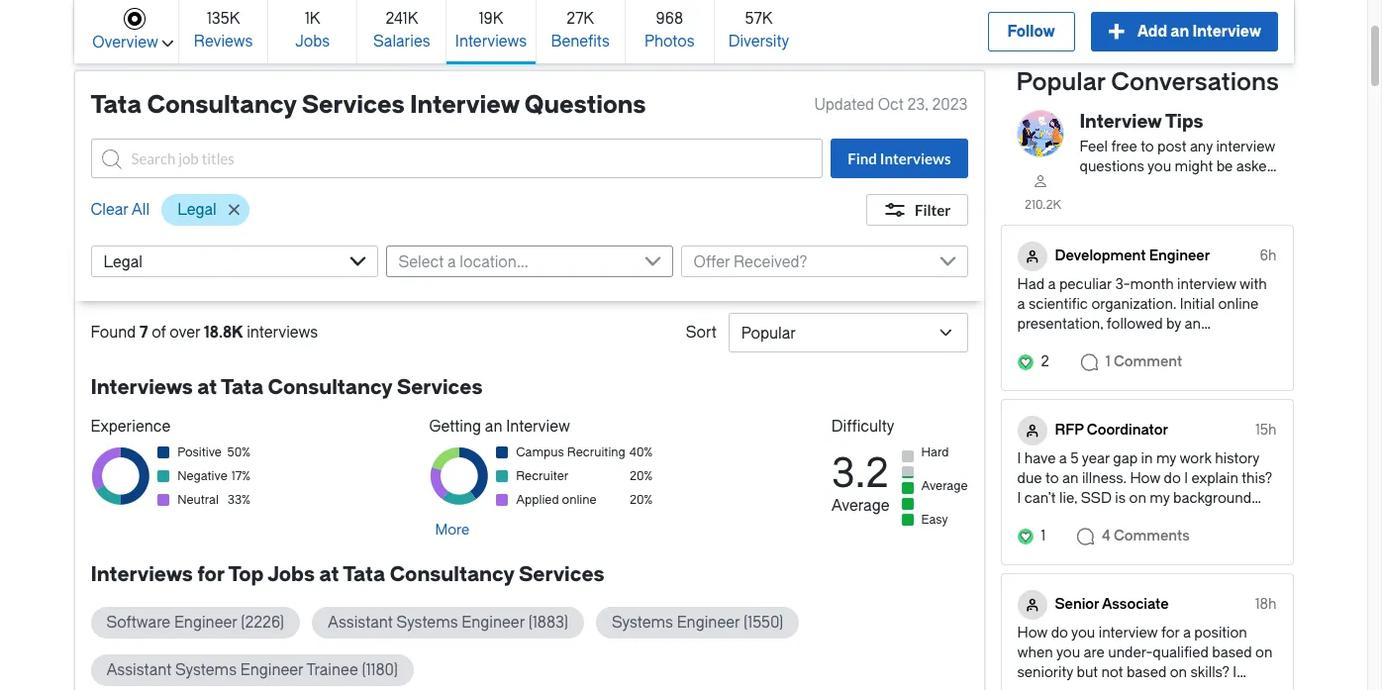 Task type: describe. For each thing, give the bounding box(es) containing it.
add an interview link
[[1090, 12, 1278, 51]]

an inside interview tips feel free to post any interview questions you might be asked and i'll help you compose an effective response :)
[[1250, 178, 1267, 195]]

(1883)
[[528, 614, 568, 632]]

recruiter
[[516, 469, 569, 483]]

19k interviews
[[455, 9, 526, 50]]

clear all
[[91, 201, 150, 219]]

1 vertical spatial jobs
[[267, 563, 315, 586]]

to
[[1141, 139, 1154, 155]]

popular for popular conversations
[[1016, 68, 1106, 96]]

1 comment
[[1106, 353, 1182, 370]]

popular conversations
[[1016, 68, 1279, 96]]

assistant for assistant systems engineer trainee (1180)
[[106, 661, 172, 679]]

found
[[91, 324, 136, 342]]

received?
[[734, 253, 808, 271]]

a
[[448, 253, 456, 271]]

interviews for top jobs at tata consultancy services
[[91, 563, 605, 586]]

1 horizontal spatial legal
[[177, 201, 217, 219]]

241k salaries
[[373, 9, 430, 50]]

engineer down (2226)
[[240, 661, 303, 679]]

rfp
[[1055, 422, 1084, 438]]

0 vertical spatial consultancy
[[147, 91, 296, 119]]

questions
[[525, 91, 646, 119]]

rfp coordinator
[[1055, 422, 1168, 438]]

interviews down 19k
[[455, 32, 526, 50]]

compose
[[1184, 178, 1247, 195]]

engineer for software
[[174, 614, 237, 632]]

add
[[1137, 23, 1167, 41]]

3.2
[[832, 451, 889, 497]]

assistant systems engineer (1883)
[[328, 614, 568, 632]]

40%
[[630, 446, 652, 459]]

systems engineer (1550) link
[[612, 614, 784, 632]]

1 vertical spatial legal
[[103, 253, 143, 271]]

210.2k
[[1025, 198, 1061, 212]]

systems for assistant systems engineer trainee (1180)
[[175, 661, 237, 679]]

assistant systems engineer trainee (1180)
[[106, 661, 398, 679]]

19k
[[478, 9, 503, 27]]

1 vertical spatial consultancy
[[268, 376, 392, 399]]

response
[[1140, 198, 1201, 215]]

for
[[197, 563, 224, 586]]

associate
[[1102, 596, 1169, 613]]

salaries
[[373, 32, 430, 50]]

3.2 average
[[832, 451, 890, 515]]

an for getting an interview
[[485, 418, 502, 436]]

help
[[1125, 178, 1154, 195]]

offer received?
[[694, 253, 808, 271]]

✕ button
[[221, 194, 250, 226]]

difficulty
[[832, 418, 895, 436]]

1 vertical spatial you
[[1157, 178, 1181, 195]]

applied online
[[516, 493, 597, 507]]

0 horizontal spatial average
[[832, 497, 890, 515]]

(2226)
[[241, 614, 284, 632]]

4 comments
[[1102, 528, 1190, 544]]

senior associate
[[1055, 596, 1169, 613]]

comments
[[1114, 528, 1190, 544]]

post
[[1158, 139, 1187, 155]]

i'll
[[1108, 178, 1122, 195]]

find interviews button
[[831, 139, 968, 178]]

0 vertical spatial you
[[1147, 158, 1171, 175]]

engineer for systems
[[677, 614, 740, 632]]

campus
[[516, 446, 564, 459]]

17%
[[231, 469, 250, 483]]

getting an interview
[[429, 418, 570, 436]]

might
[[1175, 158, 1213, 175]]

follow button
[[987, 12, 1074, 51]]

offer
[[694, 253, 730, 271]]

15h link
[[1256, 419, 1277, 442]]

1 horizontal spatial at
[[319, 563, 339, 586]]

diversity
[[728, 32, 789, 50]]

interview tips feel free to post any interview questions you might be asked and i'll help you compose an effective response :)
[[1080, 111, 1275, 215]]

all
[[131, 201, 150, 219]]

more
[[435, 522, 470, 539]]

135k reviews
[[193, 9, 252, 50]]

be
[[1217, 158, 1233, 175]]

1 vertical spatial services
[[397, 376, 483, 399]]

:)
[[1205, 198, 1212, 215]]

over
[[170, 324, 200, 342]]

any
[[1190, 139, 1213, 155]]

interviews up 'software'
[[91, 563, 193, 586]]

tata consultancy services interview questions
[[91, 91, 646, 119]]

968 photos
[[644, 9, 694, 50]]

follow
[[1007, 23, 1055, 41]]

updated oct 23, 2023
[[814, 96, 968, 114]]

engineer for development
[[1149, 247, 1210, 264]]

image for bowl image
[[1016, 110, 1064, 157]]

0 horizontal spatial tata
[[91, 91, 142, 119]]

software
[[106, 614, 171, 632]]

neutral
[[177, 493, 219, 507]]

popular for popular
[[741, 325, 796, 343]]

questions
[[1080, 158, 1144, 175]]

2
[[1041, 353, 1049, 370]]

2 vertical spatial services
[[519, 563, 605, 586]]

asked
[[1236, 158, 1275, 175]]

interviews up experience
[[91, 376, 193, 399]]

1 horizontal spatial tata
[[221, 376, 263, 399]]

(1180)
[[362, 661, 398, 679]]

1k jobs
[[295, 9, 329, 50]]

negative
[[177, 469, 227, 483]]

0 vertical spatial services
[[302, 91, 405, 119]]

software engineer (2226)
[[106, 614, 284, 632]]

(1550)
[[744, 614, 784, 632]]



Task type: vqa. For each thing, say whether or not it's contained in the screenshot.
CAMPUS RECRUITING 40%
yes



Task type: locate. For each thing, give the bounding box(es) containing it.
1 left 4
[[1041, 528, 1046, 544]]

updated
[[814, 96, 874, 114]]

benefits
[[550, 32, 609, 50]]

systems up (1180)
[[397, 614, 458, 632]]

6h link
[[1260, 244, 1277, 268]]

toogle identity image for development
[[1017, 241, 1047, 271]]

systems engineer (1550)
[[612, 614, 784, 632]]

more button
[[429, 518, 475, 544]]

systems down software engineer (2226)
[[175, 661, 237, 679]]

20% for applied online
[[630, 493, 652, 507]]

1 horizontal spatial 1
[[1106, 353, 1111, 370]]

0 vertical spatial toogle identity image
[[1017, 241, 1047, 271]]

✕
[[229, 201, 240, 219]]

filter button
[[866, 194, 968, 226]]

0 horizontal spatial an
[[485, 418, 502, 436]]

systems for assistant systems engineer (1883)
[[397, 614, 458, 632]]

services up (1883) at the bottom
[[519, 563, 605, 586]]

select
[[399, 253, 444, 271]]

2 horizontal spatial systems
[[612, 614, 673, 632]]

you
[[1147, 158, 1171, 175], [1157, 178, 1181, 195]]

interview up the campus
[[506, 418, 570, 436]]

development
[[1055, 247, 1146, 264]]

1 left comment
[[1106, 353, 1111, 370]]

0 vertical spatial legal
[[177, 201, 217, 219]]

engineer left the (1550)
[[677, 614, 740, 632]]

consultancy down more button
[[390, 563, 514, 586]]

2 vertical spatial consultancy
[[390, 563, 514, 586]]

18h link
[[1255, 593, 1277, 617]]

1 vertical spatial popular
[[741, 325, 796, 343]]

2 horizontal spatial an
[[1250, 178, 1267, 195]]

feel
[[1080, 139, 1108, 155]]

interviews up filter button
[[880, 150, 951, 167]]

interviews
[[455, 32, 526, 50], [880, 150, 951, 167], [91, 376, 193, 399], [91, 563, 193, 586]]

57k
[[745, 9, 772, 27]]

2 vertical spatial toogle identity image
[[1017, 590, 1047, 620]]

trainee
[[307, 661, 358, 679]]

0 horizontal spatial 1
[[1041, 528, 1046, 544]]

reviews
[[193, 32, 252, 50]]

found 7 of over 18.8k interviews
[[91, 324, 318, 342]]

1 horizontal spatial systems
[[397, 614, 458, 632]]

add an interview
[[1137, 23, 1261, 41]]

135k
[[206, 9, 239, 27]]

toogle identity image for rfp
[[1017, 416, 1047, 445]]

interview inside interview tips feel free to post any interview questions you might be asked and i'll help you compose an effective response :)
[[1080, 111, 1162, 133]]

tata
[[91, 91, 142, 119], [221, 376, 263, 399], [343, 563, 385, 586]]

210.2k link
[[1016, 168, 1064, 217]]

an for add an interview
[[1170, 23, 1189, 41]]

18h
[[1255, 596, 1277, 613]]

1 20% from the top
[[630, 469, 652, 483]]

0 horizontal spatial systems
[[175, 661, 237, 679]]

15h
[[1256, 422, 1277, 438]]

968
[[656, 9, 683, 27]]

toogle identity image
[[1017, 241, 1047, 271], [1017, 416, 1047, 445], [1017, 590, 1047, 620]]

0 vertical spatial assistant
[[328, 614, 393, 632]]

interviews inside button
[[880, 150, 951, 167]]

18.8k
[[204, 324, 243, 342]]

services up getting
[[397, 376, 483, 399]]

57k diversity
[[728, 9, 789, 50]]

you down to
[[1147, 158, 1171, 175]]

average
[[921, 479, 968, 493], [832, 497, 890, 515]]

select a location...
[[399, 253, 528, 271]]

engineer
[[1149, 247, 1210, 264], [174, 614, 237, 632], [462, 614, 525, 632], [677, 614, 740, 632], [240, 661, 303, 679]]

20%
[[630, 469, 652, 483], [630, 493, 652, 507]]

1 horizontal spatial popular
[[1016, 68, 1106, 96]]

at down found 7 of over 18.8k interviews
[[197, 376, 217, 399]]

2 horizontal spatial tata
[[343, 563, 385, 586]]

1 toogle identity image from the top
[[1017, 241, 1047, 271]]

overview
[[92, 33, 158, 51]]

legal left ✕ at the left top
[[177, 201, 217, 219]]

1 vertical spatial at
[[319, 563, 339, 586]]

interview
[[1192, 23, 1261, 41], [410, 91, 520, 119], [1080, 111, 1162, 133], [506, 418, 570, 436]]

241k
[[385, 9, 418, 27]]

1 horizontal spatial average
[[921, 479, 968, 493]]

tata up assistant systems engineer (1883)
[[343, 563, 385, 586]]

toogle identity image down the 210.2k
[[1017, 241, 1047, 271]]

0 horizontal spatial assistant
[[106, 661, 172, 679]]

engineer down for
[[174, 614, 237, 632]]

you up response
[[1157, 178, 1181, 195]]

an right add
[[1170, 23, 1189, 41]]

4
[[1102, 528, 1111, 544]]

development engineer
[[1055, 247, 1210, 264]]

0 vertical spatial popular
[[1016, 68, 1106, 96]]

of
[[152, 324, 166, 342]]

jobs right top
[[267, 563, 315, 586]]

consultancy
[[147, 91, 296, 119], [268, 376, 392, 399], [390, 563, 514, 586]]

assistant down interviews for top jobs at tata consultancy services
[[328, 614, 393, 632]]

interviews at tata consultancy services
[[91, 376, 483, 399]]

getting
[[429, 418, 481, 436]]

consultancy down reviews
[[147, 91, 296, 119]]

1 vertical spatial tata
[[221, 376, 263, 399]]

applied
[[516, 493, 559, 507]]

tata down 18.8k
[[221, 376, 263, 399]]

3 toogle identity image from the top
[[1017, 590, 1047, 620]]

toogle identity image for senior
[[1017, 590, 1047, 620]]

engineer down response
[[1149, 247, 1210, 264]]

interview up search job titles field
[[410, 91, 520, 119]]

0 vertical spatial an
[[1170, 23, 1189, 41]]

2 20% from the top
[[630, 493, 652, 507]]

positive
[[177, 446, 222, 459]]

tips
[[1165, 111, 1203, 133]]

at right top
[[319, 563, 339, 586]]

tata down overview
[[91, 91, 142, 119]]

average left easy
[[832, 497, 890, 515]]

assistant for assistant systems engineer (1883)
[[328, 614, 393, 632]]

20% for recruiter
[[630, 469, 652, 483]]

7
[[140, 324, 148, 342]]

0 horizontal spatial popular
[[741, 325, 796, 343]]

jobs
[[295, 32, 329, 50], [267, 563, 315, 586]]

0 horizontal spatial legal
[[103, 253, 143, 271]]

27k benefits
[[550, 9, 609, 50]]

Search job titles field
[[91, 139, 823, 178]]

systems right (1883) at the bottom
[[612, 614, 673, 632]]

1 vertical spatial an
[[1250, 178, 1267, 195]]

0 vertical spatial 1
[[1106, 353, 1111, 370]]

1 horizontal spatial an
[[1170, 23, 1189, 41]]

services down salaries
[[302, 91, 405, 119]]

oct
[[878, 96, 904, 114]]

2 vertical spatial tata
[[343, 563, 385, 586]]

1 vertical spatial assistant
[[106, 661, 172, 679]]

assistant down 'software'
[[106, 661, 172, 679]]

1 vertical spatial 1
[[1041, 528, 1046, 544]]

software engineer (2226) link
[[106, 614, 284, 632]]

interviews
[[247, 324, 318, 342]]

0 vertical spatial jobs
[[295, 32, 329, 50]]

popular right sort
[[741, 325, 796, 343]]

None field
[[91, 139, 823, 178]]

0 vertical spatial average
[[921, 479, 968, 493]]

2 toogle identity image from the top
[[1017, 416, 1047, 445]]

assistant
[[328, 614, 393, 632], [106, 661, 172, 679]]

find interviews
[[848, 150, 951, 167]]

2 vertical spatial an
[[485, 418, 502, 436]]

clear all link
[[91, 194, 150, 234]]

services
[[302, 91, 405, 119], [397, 376, 483, 399], [519, 563, 605, 586]]

average down hard
[[921, 479, 968, 493]]

engineer left (1883) at the bottom
[[462, 614, 525, 632]]

legal down clear all link
[[103, 253, 143, 271]]

0 vertical spatial tata
[[91, 91, 142, 119]]

coordinator
[[1087, 422, 1168, 438]]

1 vertical spatial average
[[832, 497, 890, 515]]

1k
[[304, 9, 320, 27]]

interview up conversations
[[1192, 23, 1261, 41]]

jobs down 1k
[[295, 32, 329, 50]]

clear
[[91, 201, 128, 219]]

toogle identity image left "rfp"
[[1017, 416, 1047, 445]]

hard
[[921, 446, 949, 459]]

0 vertical spatial at
[[197, 376, 217, 399]]

1 horizontal spatial assistant
[[328, 614, 393, 632]]

consultancy down interviews
[[268, 376, 392, 399]]

1 for 1
[[1041, 528, 1046, 544]]

an down asked
[[1250, 178, 1267, 195]]

0 vertical spatial 20%
[[630, 469, 652, 483]]

1 vertical spatial 20%
[[630, 493, 652, 507]]

23,
[[908, 96, 929, 114]]

1 for 1 comment
[[1106, 353, 1111, 370]]

1 vertical spatial toogle identity image
[[1017, 416, 1047, 445]]

assistant systems engineer trainee (1180) link
[[106, 661, 398, 679]]

2023
[[932, 96, 968, 114]]

experience
[[91, 418, 171, 436]]

filter
[[915, 201, 951, 219]]

interview up "free"
[[1080, 111, 1162, 133]]

popular up image for bowl
[[1016, 68, 1106, 96]]

campus recruiting 40%
[[516, 446, 652, 459]]

0 horizontal spatial at
[[197, 376, 217, 399]]

toogle identity image left senior
[[1017, 590, 1047, 620]]

effective
[[1080, 198, 1137, 215]]

conversations
[[1111, 68, 1279, 96]]

find
[[848, 150, 877, 167]]

an right getting
[[485, 418, 502, 436]]

recruiting
[[567, 446, 626, 459]]



